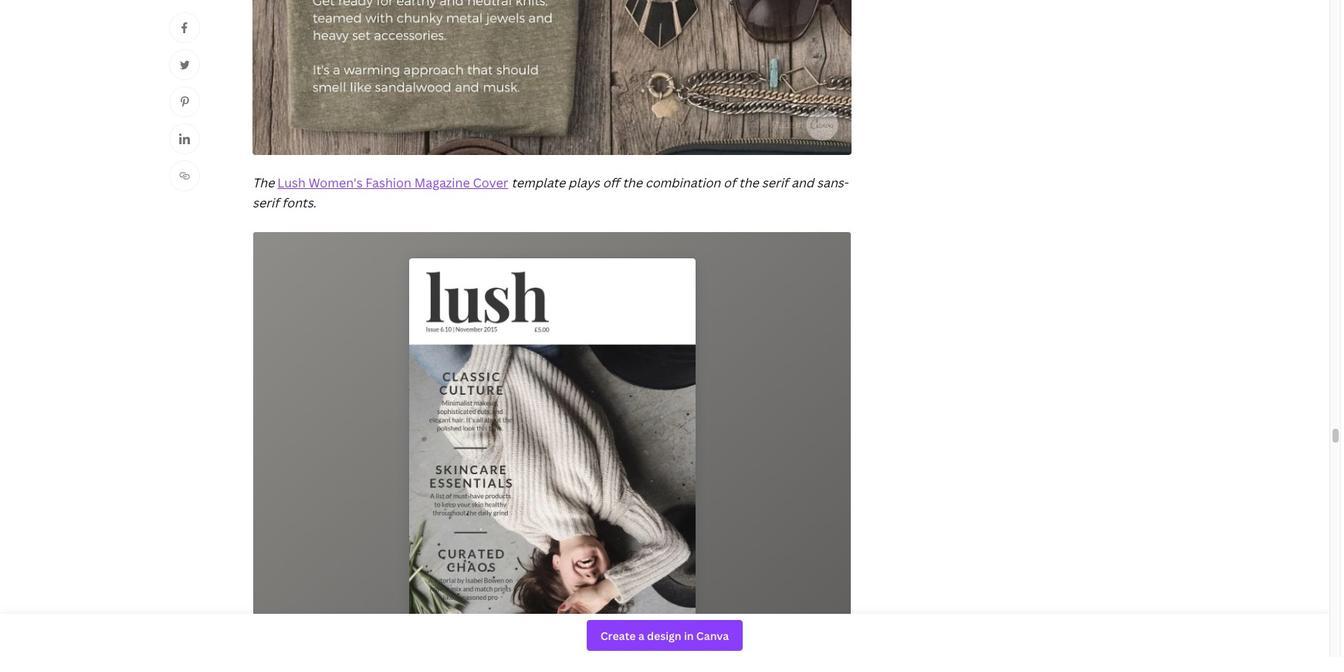 Task type: describe. For each thing, give the bounding box(es) containing it.
sans-
[[817, 175, 848, 192]]

cover
[[473, 175, 508, 192]]

fonts.
[[282, 194, 316, 211]]

2 the from the left
[[739, 175, 759, 192]]

1 horizontal spatial serif
[[762, 175, 788, 192]]

women's
[[309, 175, 363, 192]]

template
[[511, 175, 565, 192]]

off
[[603, 175, 619, 192]]

of
[[724, 175, 736, 192]]

combination
[[645, 175, 721, 192]]

the
[[252, 175, 274, 192]]

1 vertical spatial serif
[[252, 194, 279, 211]]



Task type: locate. For each thing, give the bounding box(es) containing it.
lush
[[277, 175, 306, 192]]

0 horizontal spatial the
[[622, 175, 642, 192]]

0 vertical spatial serif
[[762, 175, 788, 192]]

0 horizontal spatial serif
[[252, 194, 279, 211]]

1 horizontal spatial the
[[739, 175, 759, 192]]

template plays off the combination of the serif and sans- serif fonts.
[[252, 175, 848, 211]]

the
[[622, 175, 642, 192], [739, 175, 759, 192]]

magazine
[[414, 175, 470, 192]]

fashion
[[366, 175, 411, 192]]

the right off
[[622, 175, 642, 192]]

and
[[791, 175, 814, 192]]

plays
[[568, 175, 600, 192]]

serif left and
[[762, 175, 788, 192]]

serif
[[762, 175, 788, 192], [252, 194, 279, 211]]

1 the from the left
[[622, 175, 642, 192]]

the right 'of'
[[739, 175, 759, 192]]

the lush women's fashion magazine cover
[[252, 175, 508, 192]]

serif down the
[[252, 194, 279, 211]]

lush women's fashion magazine cover link
[[277, 175, 508, 192]]



Task type: vqa. For each thing, say whether or not it's contained in the screenshot.
Women's
yes



